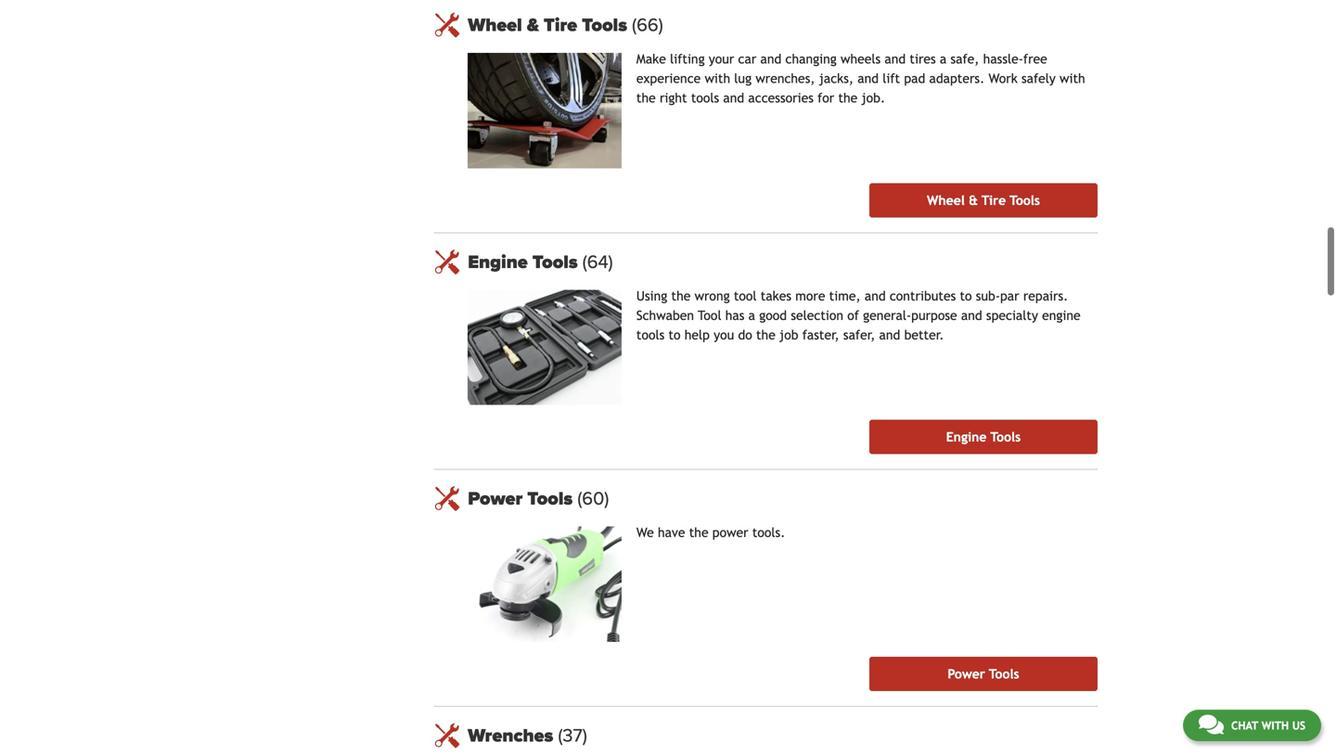 Task type: vqa. For each thing, say whether or not it's contained in the screenshot.
the right 'A'
yes



Task type: describe. For each thing, give the bounding box(es) containing it.
1 vertical spatial power tools link
[[869, 657, 1098, 692]]

experience
[[637, 71, 701, 86]]

chat with us link
[[1183, 710, 1322, 742]]

chat with us
[[1231, 719, 1306, 732]]

a inside make lifting your car and changing wheels and tires a safe, hassle-free experience with lug wrenches, jacks, and lift pad adapters. work safely with the right tools and accessories for the job.
[[940, 51, 947, 66]]

time,
[[829, 288, 861, 303]]

takes
[[761, 288, 792, 303]]

the left right
[[637, 90, 656, 105]]

tires
[[910, 51, 936, 66]]

lifting
[[670, 51, 705, 66]]

1 vertical spatial to
[[669, 327, 681, 342]]

0 vertical spatial wheel & tire tools
[[468, 14, 632, 36]]

lug
[[734, 71, 752, 86]]

selection
[[791, 308, 844, 323]]

hassle-
[[983, 51, 1024, 66]]

accessories
[[748, 90, 814, 105]]

wrenches
[[468, 725, 558, 747]]

tools for power tools link to the bottom
[[989, 667, 1020, 682]]

wheels
[[841, 51, 881, 66]]

a inside the using the wrong tool takes more time, and contributes to sub-par repairs. schwaben tool has a good selection of general-purpose and specialty engine tools to help you do the job faster, safer, and better.
[[749, 308, 755, 323]]

have
[[658, 526, 685, 540]]

0 vertical spatial to
[[960, 288, 972, 303]]

the up schwaben
[[671, 288, 691, 303]]

make
[[637, 51, 666, 66]]

tools for the topmost power tools link
[[528, 488, 573, 510]]

1 horizontal spatial wheel
[[927, 193, 965, 208]]

we have the power tools.
[[637, 526, 785, 540]]

using the wrong tool takes more time, and contributes to sub-par repairs. schwaben tool has a good selection of general-purpose and specialty engine tools to help you do the job faster, safer, and better.
[[637, 288, 1081, 342]]

wheel & tire tools thumbnail image image
[[468, 53, 622, 168]]

engine tools thumbnail image image
[[468, 290, 622, 405]]

and down 'lug'
[[723, 90, 745, 105]]

better.
[[904, 327, 944, 342]]

wrenches link
[[468, 725, 1098, 747]]

repairs.
[[1023, 288, 1068, 303]]

car
[[738, 51, 757, 66]]

changing
[[786, 51, 837, 66]]

power tools thumbnail image image
[[468, 527, 622, 642]]

jacks,
[[819, 71, 854, 86]]

free
[[1024, 51, 1048, 66]]

with inside chat with us link
[[1262, 719, 1289, 732]]

safely
[[1022, 71, 1056, 86]]

power tools for power tools link to the bottom
[[948, 667, 1020, 682]]

power for power tools link to the bottom
[[948, 667, 985, 682]]

0 vertical spatial wheel & tire tools link
[[468, 14, 1098, 36]]

schwaben
[[637, 308, 694, 323]]

engine tools for engine tools link to the top
[[468, 251, 583, 273]]

par
[[1000, 288, 1020, 303]]

1 vertical spatial engine tools link
[[869, 420, 1098, 455]]

1 horizontal spatial with
[[1060, 71, 1086, 86]]

purpose
[[911, 308, 957, 323]]

engine tools for the bottommost engine tools link
[[946, 430, 1021, 445]]

work
[[989, 71, 1018, 86]]

tool
[[698, 308, 722, 323]]

we
[[637, 526, 654, 540]]

lift
[[883, 71, 900, 86]]

job.
[[862, 90, 885, 105]]

wrenches,
[[756, 71, 815, 86]]

1 vertical spatial wheel & tire tools link
[[869, 183, 1098, 217]]



Task type: locate. For each thing, give the bounding box(es) containing it.
1 vertical spatial engine
[[946, 430, 987, 445]]

engine for the bottommost engine tools link
[[946, 430, 987, 445]]

faster,
[[803, 327, 840, 342]]

to
[[960, 288, 972, 303], [669, 327, 681, 342]]

1 vertical spatial &
[[969, 193, 978, 208]]

the
[[637, 90, 656, 105], [838, 90, 858, 105], [671, 288, 691, 303], [756, 327, 776, 342], [689, 526, 709, 540]]

to down schwaben
[[669, 327, 681, 342]]

tire
[[544, 14, 577, 36], [982, 193, 1006, 208]]

wheel & tire tools link
[[468, 14, 1098, 36], [869, 183, 1098, 217]]

with
[[705, 71, 730, 86], [1060, 71, 1086, 86], [1262, 719, 1289, 732]]

adapters.
[[929, 71, 985, 86]]

and up lift
[[885, 51, 906, 66]]

1 vertical spatial tire
[[982, 193, 1006, 208]]

engine tools link
[[468, 251, 1098, 273], [869, 420, 1098, 455]]

to left sub-
[[960, 288, 972, 303]]

0 horizontal spatial a
[[749, 308, 755, 323]]

0 vertical spatial power tools link
[[468, 488, 1098, 510]]

tools for engine tools link to the top
[[533, 251, 578, 273]]

0 horizontal spatial to
[[669, 327, 681, 342]]

1 horizontal spatial &
[[969, 193, 978, 208]]

engine
[[1042, 308, 1081, 323]]

power tools link
[[468, 488, 1098, 510], [869, 657, 1098, 692]]

0 vertical spatial tools
[[691, 90, 719, 105]]

you
[[714, 327, 734, 342]]

1 vertical spatial wheel
[[927, 193, 965, 208]]

engine
[[468, 251, 528, 273], [946, 430, 987, 445]]

tools down schwaben
[[637, 327, 665, 342]]

help
[[685, 327, 710, 342]]

for
[[818, 90, 835, 105]]

your
[[709, 51, 734, 66]]

and up general-
[[865, 288, 886, 303]]

power for the topmost power tools link
[[468, 488, 523, 510]]

do
[[738, 327, 752, 342]]

engine for engine tools link to the top
[[468, 251, 528, 273]]

1 horizontal spatial power tools
[[948, 667, 1020, 682]]

with left us
[[1262, 719, 1289, 732]]

power
[[713, 526, 749, 540]]

0 horizontal spatial &
[[527, 14, 539, 36]]

tools for the bottommost engine tools link
[[991, 430, 1021, 445]]

1 vertical spatial engine tools
[[946, 430, 1021, 445]]

and
[[761, 51, 782, 66], [885, 51, 906, 66], [858, 71, 879, 86], [723, 90, 745, 105], [865, 288, 886, 303], [961, 308, 983, 323], [879, 327, 901, 342]]

a right has
[[749, 308, 755, 323]]

0 vertical spatial engine tools
[[468, 251, 583, 273]]

power tools
[[468, 488, 578, 510], [948, 667, 1020, 682]]

1 horizontal spatial wheel & tire tools
[[927, 193, 1040, 208]]

wheel
[[468, 14, 522, 36], [927, 193, 965, 208]]

tools inside 'link'
[[1010, 193, 1040, 208]]

comments image
[[1199, 714, 1224, 736]]

the right have
[[689, 526, 709, 540]]

job
[[780, 327, 799, 342]]

0 vertical spatial a
[[940, 51, 947, 66]]

1 vertical spatial wheel & tire tools
[[927, 193, 1040, 208]]

tools right right
[[691, 90, 719, 105]]

chat
[[1231, 719, 1259, 732]]

0 vertical spatial power
[[468, 488, 523, 510]]

make lifting your car and changing wheels and tires a safe, hassle-free experience with lug wrenches, jacks, and lift pad adapters. work safely with the right tools and accessories for the job.
[[637, 51, 1086, 105]]

0 vertical spatial &
[[527, 14, 539, 36]]

wheel & tire tools
[[468, 14, 632, 36], [927, 193, 1040, 208]]

1 horizontal spatial engine tools
[[946, 430, 1021, 445]]

more
[[796, 288, 825, 303]]

contributes
[[890, 288, 956, 303]]

0 vertical spatial engine
[[468, 251, 528, 273]]

2 horizontal spatial with
[[1262, 719, 1289, 732]]

and down sub-
[[961, 308, 983, 323]]

a right tires
[[940, 51, 947, 66]]

0 horizontal spatial with
[[705, 71, 730, 86]]

safer,
[[844, 327, 875, 342]]

1 vertical spatial power
[[948, 667, 985, 682]]

1 horizontal spatial tire
[[982, 193, 1006, 208]]

sub-
[[976, 288, 1000, 303]]

tools
[[582, 14, 627, 36], [1010, 193, 1040, 208], [533, 251, 578, 273], [991, 430, 1021, 445], [528, 488, 573, 510], [989, 667, 1020, 682]]

and up job.
[[858, 71, 879, 86]]

with right safely
[[1060, 71, 1086, 86]]

1 vertical spatial a
[[749, 308, 755, 323]]

power inside power tools link
[[948, 667, 985, 682]]

the right for
[[838, 90, 858, 105]]

good
[[759, 308, 787, 323]]

0 vertical spatial wheel
[[468, 14, 522, 36]]

specialty
[[986, 308, 1038, 323]]

0 horizontal spatial tire
[[544, 14, 577, 36]]

the right the do
[[756, 327, 776, 342]]

0 horizontal spatial tools
[[637, 327, 665, 342]]

1 horizontal spatial power
[[948, 667, 985, 682]]

and down general-
[[879, 327, 901, 342]]

0 horizontal spatial power
[[468, 488, 523, 510]]

0 horizontal spatial engine tools
[[468, 251, 583, 273]]

tools
[[691, 90, 719, 105], [637, 327, 665, 342]]

tool
[[734, 288, 757, 303]]

0 vertical spatial tire
[[544, 14, 577, 36]]

has
[[726, 308, 745, 323]]

0 vertical spatial power tools
[[468, 488, 578, 510]]

0 horizontal spatial wheel
[[468, 14, 522, 36]]

general-
[[863, 308, 911, 323]]

0 horizontal spatial wheel & tire tools
[[468, 14, 632, 36]]

wrong
[[695, 288, 730, 303]]

1 horizontal spatial to
[[960, 288, 972, 303]]

tools inside make lifting your car and changing wheels and tires a safe, hassle-free experience with lug wrenches, jacks, and lift pad adapters. work safely with the right tools and accessories for the job.
[[691, 90, 719, 105]]

0 horizontal spatial power tools
[[468, 488, 578, 510]]

&
[[527, 14, 539, 36], [969, 193, 978, 208]]

1 horizontal spatial a
[[940, 51, 947, 66]]

1 vertical spatial tools
[[637, 327, 665, 342]]

1 horizontal spatial engine
[[946, 430, 987, 445]]

right
[[660, 90, 687, 105]]

pad
[[904, 71, 926, 86]]

tools.
[[752, 526, 785, 540]]

1 vertical spatial power tools
[[948, 667, 1020, 682]]

a
[[940, 51, 947, 66], [749, 308, 755, 323]]

1 horizontal spatial tools
[[691, 90, 719, 105]]

tools inside the using the wrong tool takes more time, and contributes to sub-par repairs. schwaben tool has a good selection of general-purpose and specialty engine tools to help you do the job faster, safer, and better.
[[637, 327, 665, 342]]

0 vertical spatial engine tools link
[[468, 251, 1098, 273]]

engine tools
[[468, 251, 583, 273], [946, 430, 1021, 445]]

power tools for the topmost power tools link
[[468, 488, 578, 510]]

power
[[468, 488, 523, 510], [948, 667, 985, 682]]

of
[[848, 308, 859, 323]]

with down your
[[705, 71, 730, 86]]

and right car
[[761, 51, 782, 66]]

0 horizontal spatial engine
[[468, 251, 528, 273]]

using
[[637, 288, 668, 303]]

us
[[1293, 719, 1306, 732]]

safe,
[[951, 51, 980, 66]]



